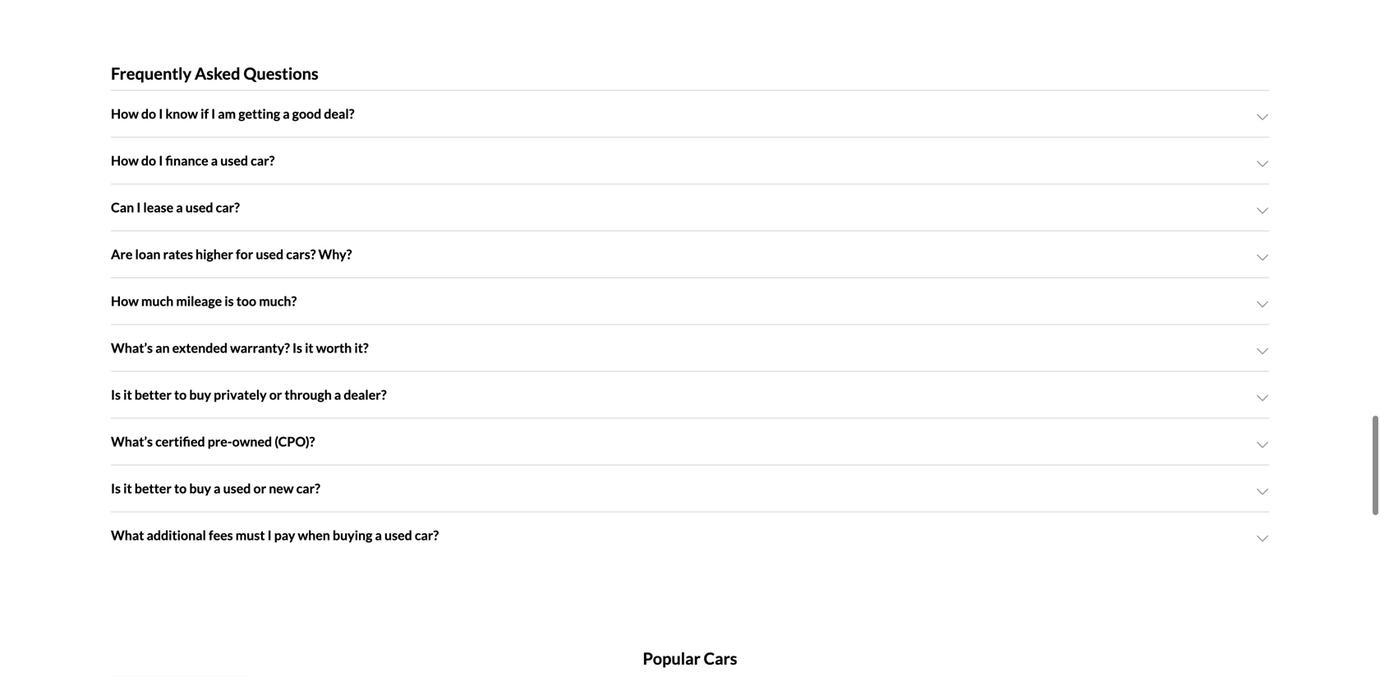 Task type: vqa. For each thing, say whether or not it's contained in the screenshot.
the views related to 2
no



Task type: describe. For each thing, give the bounding box(es) containing it.
car? inside what additional fees must i pay when buying a used car? dropdown button
[[415, 527, 439, 543]]

can i lease a used car? button
[[111, 185, 1270, 231]]

what's for what's an extended warranty? is it worth it?
[[111, 340, 153, 356]]

deal?
[[324, 106, 355, 122]]

if
[[201, 106, 209, 122]]

fees
[[209, 527, 233, 543]]

why?
[[319, 246, 352, 262]]

car? inside "how do i finance a used car?" dropdown button
[[251, 152, 275, 168]]

is inside the "what's an extended warranty? is it worth it?" dropdown button
[[293, 340, 302, 356]]

loan
[[135, 246, 161, 262]]

what
[[111, 527, 144, 543]]

popular cars
[[643, 649, 738, 669]]

used inside 'dropdown button'
[[186, 199, 213, 215]]

is
[[225, 293, 234, 309]]

to for privately
[[174, 387, 187, 403]]

am
[[218, 106, 236, 122]]

is it better to buy a used or new car?
[[111, 480, 320, 496]]

much?
[[259, 293, 297, 309]]

a inside the is it better to buy privately or through a dealer? dropdown button
[[334, 387, 341, 403]]

used down how do i know if i am getting a good deal?
[[221, 152, 248, 168]]

privately
[[214, 387, 267, 403]]

is for is it better to buy privately or through a dealer?
[[111, 387, 121, 403]]

higher
[[196, 246, 233, 262]]

a inside is it better to buy a used or new car? dropdown button
[[214, 480, 221, 496]]

additional
[[147, 527, 206, 543]]

certified
[[155, 434, 205, 450]]

better for is it better to buy privately or through a dealer?
[[135, 387, 172, 403]]

extended
[[172, 340, 228, 356]]

used right for
[[256, 246, 284, 262]]

it for is it better to buy privately or through a dealer?
[[123, 387, 132, 403]]

when
[[298, 527, 330, 543]]

chevron down image for buying
[[1257, 532, 1270, 545]]

better for is it better to buy a used or new car?
[[135, 480, 172, 496]]

i left finance
[[159, 152, 163, 168]]

what's an extended warranty? is it worth it?
[[111, 340, 369, 356]]

getting
[[239, 106, 280, 122]]

owned
[[232, 434, 272, 450]]

know
[[166, 106, 198, 122]]

i right if
[[211, 106, 216, 122]]

is for is it better to buy a used or new car?
[[111, 480, 121, 496]]

is it better to buy privately or through a dealer?
[[111, 387, 387, 403]]

what additional fees must i pay when buying a used car? button
[[111, 513, 1270, 559]]

asked
[[195, 64, 240, 83]]

chevron down image for getting
[[1257, 111, 1270, 124]]

chevron down image for through
[[1257, 392, 1270, 405]]

it?
[[355, 340, 369, 356]]

questions
[[244, 64, 319, 83]]

buy for a
[[189, 480, 211, 496]]

(cpo)?
[[275, 434, 315, 450]]

what additional fees must i pay when buying a used car?
[[111, 527, 439, 543]]

must
[[236, 527, 265, 543]]

used right buying
[[385, 527, 412, 543]]

are
[[111, 246, 133, 262]]

chevron down image for used
[[1257, 485, 1270, 499]]

do for finance
[[141, 152, 156, 168]]

a inside can i lease a used car? 'dropdown button'
[[176, 199, 183, 215]]

lease
[[143, 199, 174, 215]]

warranty?
[[230, 340, 290, 356]]

how for how do i know if i am getting a good deal?
[[111, 106, 139, 122]]



Task type: locate. For each thing, give the bounding box(es) containing it.
do
[[141, 106, 156, 122], [141, 152, 156, 168]]

buy inside the is it better to buy privately or through a dealer? dropdown button
[[189, 387, 211, 403]]

i left pay
[[268, 527, 272, 543]]

1 vertical spatial better
[[135, 480, 172, 496]]

a left good
[[283, 106, 290, 122]]

i left know
[[159, 106, 163, 122]]

pre-
[[208, 434, 232, 450]]

car? inside is it better to buy a used or new car? dropdown button
[[296, 480, 320, 496]]

what's certified pre-owned (cpo)?
[[111, 434, 315, 450]]

a inside "how do i know if i am getting a good deal?" dropdown button
[[283, 106, 290, 122]]

better
[[135, 387, 172, 403], [135, 480, 172, 496]]

can
[[111, 199, 134, 215]]

what's inside the "what's an extended warranty? is it worth it?" dropdown button
[[111, 340, 153, 356]]

i inside 'dropdown button'
[[137, 199, 141, 215]]

through
[[285, 387, 332, 403]]

chevron down image inside "how much mileage is too much?" dropdown button
[[1257, 298, 1270, 311]]

0 vertical spatial better
[[135, 387, 172, 403]]

popular
[[643, 649, 701, 669]]

chevron down image
[[1257, 157, 1270, 171], [1257, 251, 1270, 264], [1257, 439, 1270, 452], [1257, 485, 1270, 499]]

buying
[[333, 527, 373, 543]]

how for how do i finance a used car?
[[111, 152, 139, 168]]

1 vertical spatial how
[[111, 152, 139, 168]]

finance
[[166, 152, 209, 168]]

to
[[174, 387, 187, 403], [174, 480, 187, 496]]

a right finance
[[211, 152, 218, 168]]

chevron down image inside "how do i finance a used car?" dropdown button
[[1257, 157, 1270, 171]]

buy inside is it better to buy a used or new car? dropdown button
[[189, 480, 211, 496]]

a left dealer?
[[334, 387, 341, 403]]

or inside dropdown button
[[269, 387, 282, 403]]

what's left certified
[[111, 434, 153, 450]]

a inside "how do i finance a used car?" dropdown button
[[211, 152, 218, 168]]

0 vertical spatial do
[[141, 106, 156, 122]]

to inside dropdown button
[[174, 480, 187, 496]]

a down pre- at the bottom left of page
[[214, 480, 221, 496]]

1 vertical spatial do
[[141, 152, 156, 168]]

a inside what additional fees must i pay when buying a used car? dropdown button
[[375, 527, 382, 543]]

2 buy from the top
[[189, 480, 211, 496]]

chevron down image inside can i lease a used car? 'dropdown button'
[[1257, 204, 1270, 217]]

1 horizontal spatial or
[[269, 387, 282, 403]]

2 to from the top
[[174, 480, 187, 496]]

3 how from the top
[[111, 293, 139, 309]]

1 vertical spatial or
[[254, 480, 266, 496]]

worth
[[316, 340, 352, 356]]

0 vertical spatial what's
[[111, 340, 153, 356]]

better up "additional"
[[135, 480, 172, 496]]

are loan rates higher for used cars? why?
[[111, 246, 352, 262]]

do inside "how do i finance a used car?" dropdown button
[[141, 152, 156, 168]]

or inside dropdown button
[[254, 480, 266, 496]]

how
[[111, 106, 139, 122], [111, 152, 139, 168], [111, 293, 139, 309]]

car? right new
[[296, 480, 320, 496]]

2 vertical spatial is
[[111, 480, 121, 496]]

how up can on the top left of the page
[[111, 152, 139, 168]]

or
[[269, 387, 282, 403], [254, 480, 266, 496]]

for
[[236, 246, 253, 262]]

how down frequently
[[111, 106, 139, 122]]

2 better from the top
[[135, 480, 172, 496]]

frequently
[[111, 64, 192, 83]]

do left know
[[141, 106, 156, 122]]

2 what's from the top
[[111, 434, 153, 450]]

car? right buying
[[415, 527, 439, 543]]

0 vertical spatial or
[[269, 387, 282, 403]]

0 vertical spatial buy
[[189, 387, 211, 403]]

i
[[159, 106, 163, 122], [211, 106, 216, 122], [159, 152, 163, 168], [137, 199, 141, 215], [268, 527, 272, 543]]

cars
[[704, 649, 738, 669]]

used
[[221, 152, 248, 168], [186, 199, 213, 215], [256, 246, 284, 262], [223, 480, 251, 496], [385, 527, 412, 543]]

do inside "how do i know if i am getting a good deal?" dropdown button
[[141, 106, 156, 122]]

can i lease a used car?
[[111, 199, 240, 215]]

how do i know if i am getting a good deal?
[[111, 106, 355, 122]]

how do i finance a used car?
[[111, 152, 275, 168]]

chevron down image inside "how do i know if i am getting a good deal?" dropdown button
[[1257, 111, 1270, 124]]

1 to from the top
[[174, 387, 187, 403]]

frequently asked questions
[[111, 64, 319, 83]]

2 vertical spatial it
[[123, 480, 132, 496]]

better down an
[[135, 387, 172, 403]]

rates
[[163, 246, 193, 262]]

chevron down image inside is it better to buy a used or new car? dropdown button
[[1257, 485, 1270, 499]]

is
[[293, 340, 302, 356], [111, 387, 121, 403], [111, 480, 121, 496]]

it for is it better to buy a used or new car?
[[123, 480, 132, 496]]

too
[[237, 293, 257, 309]]

1 better from the top
[[135, 387, 172, 403]]

2 vertical spatial how
[[111, 293, 139, 309]]

used left new
[[223, 480, 251, 496]]

is inside dropdown button
[[111, 387, 121, 403]]

chevron down image for cars?
[[1257, 251, 1270, 264]]

car? inside can i lease a used car? 'dropdown button'
[[216, 199, 240, 215]]

4 chevron down image from the top
[[1257, 485, 1270, 499]]

chevron down image
[[1257, 111, 1270, 124], [1257, 204, 1270, 217], [1257, 298, 1270, 311], [1257, 345, 1270, 358], [1257, 392, 1270, 405], [1257, 532, 1270, 545]]

what's left an
[[111, 340, 153, 356]]

a right lease
[[176, 199, 183, 215]]

what's for what's certified pre-owned (cpo)?
[[111, 434, 153, 450]]

1 vertical spatial is
[[111, 387, 121, 403]]

to down certified
[[174, 480, 187, 496]]

chevron down image inside the "what's an extended warranty? is it worth it?" dropdown button
[[1257, 345, 1270, 358]]

1 vertical spatial buy
[[189, 480, 211, 496]]

pay
[[274, 527, 295, 543]]

it
[[305, 340, 314, 356], [123, 387, 132, 403], [123, 480, 132, 496]]

how do i know if i am getting a good deal? button
[[111, 91, 1270, 137]]

2 chevron down image from the top
[[1257, 251, 1270, 264]]

how much mileage is too much?
[[111, 293, 297, 309]]

2 how from the top
[[111, 152, 139, 168]]

dealer?
[[344, 387, 387, 403]]

good
[[292, 106, 322, 122]]

4 chevron down image from the top
[[1257, 345, 1270, 358]]

2 do from the top
[[141, 152, 156, 168]]

1 vertical spatial what's
[[111, 434, 153, 450]]

or left through
[[269, 387, 282, 403]]

an
[[155, 340, 170, 356]]

new
[[269, 480, 294, 496]]

1 do from the top
[[141, 106, 156, 122]]

buy for privately
[[189, 387, 211, 403]]

how do i finance a used car? button
[[111, 138, 1270, 184]]

do for know
[[141, 106, 156, 122]]

is it better to buy a used or new car? button
[[111, 466, 1270, 512]]

chevron down image inside the is it better to buy privately or through a dealer? dropdown button
[[1257, 392, 1270, 405]]

5 chevron down image from the top
[[1257, 392, 1270, 405]]

what's
[[111, 340, 153, 356], [111, 434, 153, 450]]

a
[[283, 106, 290, 122], [211, 152, 218, 168], [176, 199, 183, 215], [334, 387, 341, 403], [214, 480, 221, 496], [375, 527, 382, 543]]

what's certified pre-owned (cpo)? button
[[111, 419, 1270, 465]]

chevron down image inside are loan rates higher for used cars? why? dropdown button
[[1257, 251, 1270, 264]]

3 chevron down image from the top
[[1257, 439, 1270, 452]]

or left new
[[254, 480, 266, 496]]

1 how from the top
[[111, 106, 139, 122]]

much
[[141, 293, 174, 309]]

is inside is it better to buy a used or new car? dropdown button
[[111, 480, 121, 496]]

6 chevron down image from the top
[[1257, 532, 1270, 545]]

buy left privately
[[189, 387, 211, 403]]

to inside dropdown button
[[174, 387, 187, 403]]

car? down the getting
[[251, 152, 275, 168]]

0 vertical spatial how
[[111, 106, 139, 122]]

2 chevron down image from the top
[[1257, 204, 1270, 217]]

to for a
[[174, 480, 187, 496]]

is it better to buy privately or through a dealer? button
[[111, 372, 1270, 418]]

how left the much
[[111, 293, 139, 309]]

how for how much mileage is too much?
[[111, 293, 139, 309]]

car?
[[251, 152, 275, 168], [216, 199, 240, 215], [296, 480, 320, 496], [415, 527, 439, 543]]

mileage
[[176, 293, 222, 309]]

car? up are loan rates higher for used cars? why?
[[216, 199, 240, 215]]

what's inside what's certified pre-owned (cpo)? dropdown button
[[111, 434, 153, 450]]

it inside dropdown button
[[123, 480, 132, 496]]

better inside dropdown button
[[135, 387, 172, 403]]

better inside dropdown button
[[135, 480, 172, 496]]

used right lease
[[186, 199, 213, 215]]

1 vertical spatial to
[[174, 480, 187, 496]]

buy
[[189, 387, 211, 403], [189, 480, 211, 496]]

chevron down image for car?
[[1257, 157, 1270, 171]]

1 vertical spatial it
[[123, 387, 132, 403]]

buy down what's certified pre-owned (cpo)?
[[189, 480, 211, 496]]

chevron down image for it?
[[1257, 345, 1270, 358]]

1 chevron down image from the top
[[1257, 157, 1270, 171]]

i right can on the top left of the page
[[137, 199, 141, 215]]

1 chevron down image from the top
[[1257, 111, 1270, 124]]

chevron down image inside what additional fees must i pay when buying a used car? dropdown button
[[1257, 532, 1270, 545]]

a right buying
[[375, 527, 382, 543]]

what's an extended warranty? is it worth it? button
[[111, 325, 1270, 371]]

0 vertical spatial to
[[174, 387, 187, 403]]

are loan rates higher for used cars? why? button
[[111, 231, 1270, 277]]

cars?
[[286, 246, 316, 262]]

do left finance
[[141, 152, 156, 168]]

how much mileage is too much? button
[[111, 278, 1270, 324]]

0 vertical spatial it
[[305, 340, 314, 356]]

to up certified
[[174, 387, 187, 403]]

1 what's from the top
[[111, 340, 153, 356]]

0 vertical spatial is
[[293, 340, 302, 356]]

chevron down image inside what's certified pre-owned (cpo)? dropdown button
[[1257, 439, 1270, 452]]

3 chevron down image from the top
[[1257, 298, 1270, 311]]

1 buy from the top
[[189, 387, 211, 403]]

0 horizontal spatial or
[[254, 480, 266, 496]]



